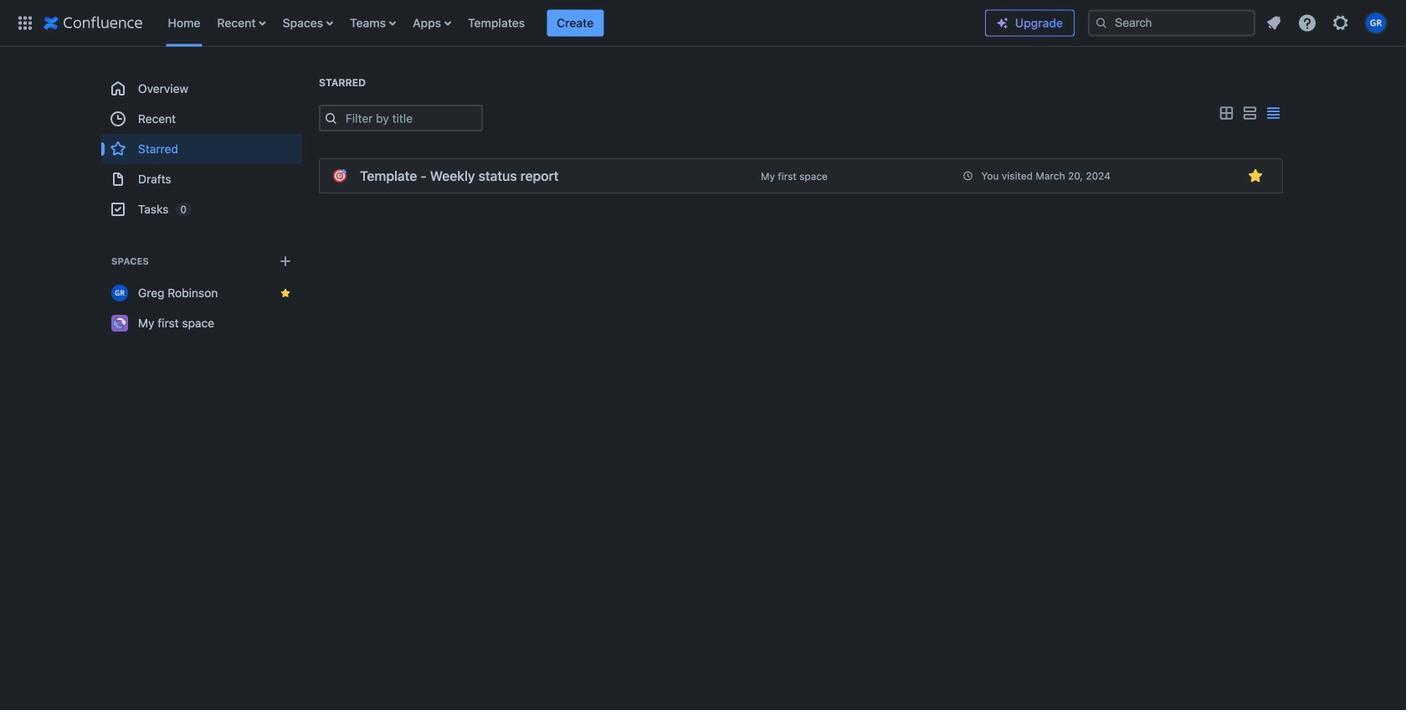 Task type: vqa. For each thing, say whether or not it's contained in the screenshot.
"tree"
no



Task type: locate. For each thing, give the bounding box(es) containing it.
None search field
[[1089, 10, 1256, 36]]

list for appswitcher icon
[[160, 0, 986, 46]]

compact list image
[[1264, 103, 1284, 123]]

1 horizontal spatial list
[[1260, 8, 1397, 38]]

global element
[[10, 0, 986, 46]]

settings icon image
[[1332, 13, 1352, 33]]

cards image
[[1217, 103, 1237, 123]]

:dart: image
[[333, 169, 347, 183], [333, 169, 347, 183]]

0 horizontal spatial list
[[160, 0, 986, 46]]

list item
[[547, 10, 604, 36]]

list
[[160, 0, 986, 46], [1260, 8, 1397, 38]]

search image
[[1095, 16, 1109, 30]]

create a space image
[[276, 251, 296, 271]]

banner
[[0, 0, 1407, 47]]

group
[[101, 74, 302, 224]]

list item inside list
[[547, 10, 604, 36]]

list for premium "image"
[[1260, 8, 1397, 38]]

list image
[[1240, 103, 1260, 123]]

confluence image
[[44, 13, 143, 33], [44, 13, 143, 33]]



Task type: describe. For each thing, give the bounding box(es) containing it.
unstar image
[[1246, 166, 1266, 186]]

notification icon image
[[1265, 13, 1285, 33]]

help icon image
[[1298, 13, 1318, 33]]

unstar this space image
[[279, 286, 292, 300]]

appswitcher icon image
[[15, 13, 35, 33]]

Filter by title field
[[341, 106, 482, 130]]

Search field
[[1089, 10, 1256, 36]]

premium image
[[997, 16, 1010, 30]]



